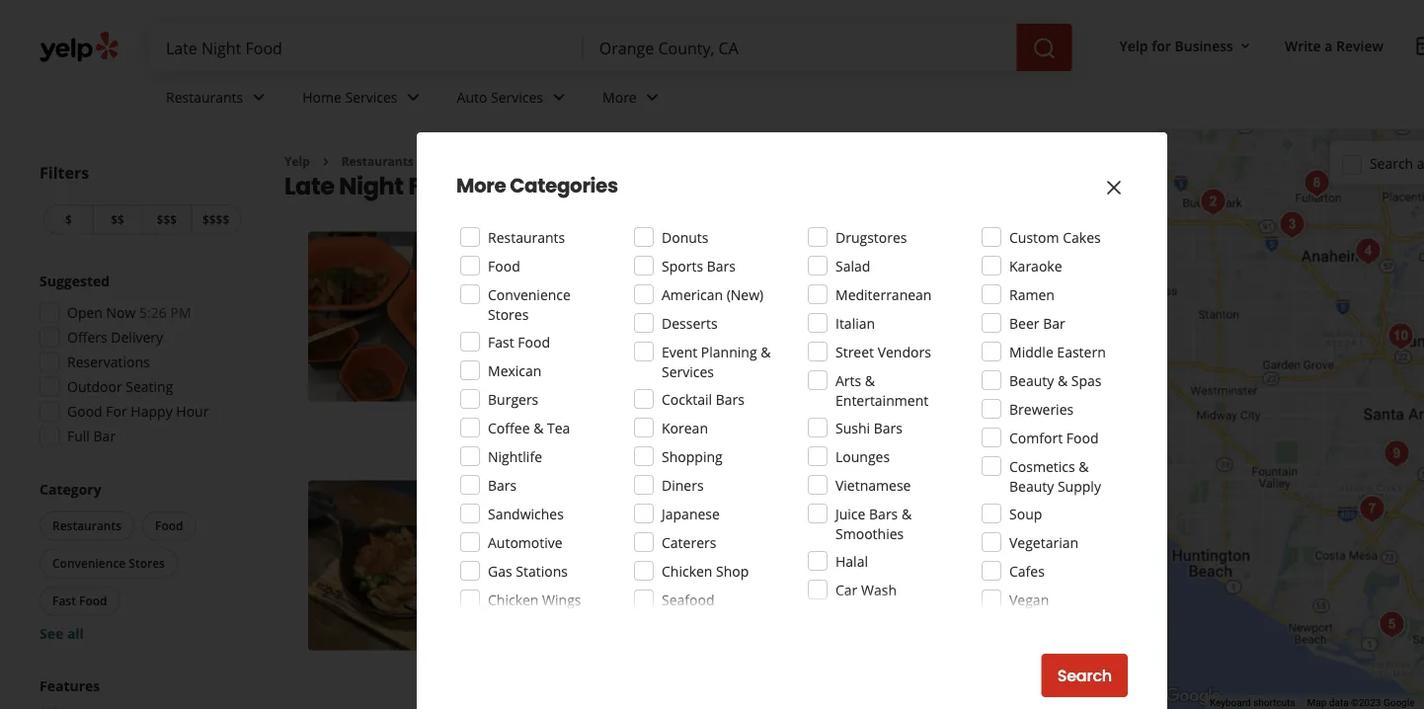 Task type: describe. For each thing, give the bounding box(es) containing it.
map region
[[1030, 0, 1425, 709]]

24 chevron down v2 image for auto services
[[547, 85, 571, 109]]

1 horizontal spatial restaurants link
[[342, 153, 414, 169]]

1 horizontal spatial night
[[614, 602, 649, 621]]

16 checkmark v2 image
[[631, 411, 647, 427]]

cocktail
[[662, 390, 713, 409]]

italian
[[836, 314, 876, 333]]

full
[[67, 427, 90, 446]]

services inside event planning & services
[[662, 362, 714, 381]]

food inside button
[[79, 593, 107, 609]]

1 late from the left
[[734, 353, 758, 372]]

on
[[886, 634, 903, 653]]

search for search a
[[1370, 154, 1414, 173]]

0 horizontal spatial late
[[285, 169, 335, 202]]

anjin image
[[1353, 490, 1393, 529]]

more link
[[587, 71, 681, 128]]

fast food inside button
[[52, 593, 107, 609]]

(65 reviews)
[[641, 264, 717, 283]]

more for more categories
[[457, 172, 506, 200]]

comforting
[[718, 634, 789, 653]]

map
[[1308, 697, 1327, 709]]

until for zhangliang
[[543, 326, 572, 344]]

2 night from the left
[[971, 353, 1007, 372]]

happy
[[131, 402, 173, 421]]

"we
[[524, 353, 548, 372]]

offers
[[67, 328, 107, 347]]

meals
[[793, 634, 831, 653]]

a for search
[[1418, 154, 1425, 173]]

chinese link
[[502, 295, 557, 314]]

for for yelp
[[1152, 36, 1172, 55]]

restaurants inside button
[[52, 518, 122, 534]]

projects image
[[1416, 36, 1425, 59]]

stores inside convenience stores button
[[129, 555, 165, 572]]

very
[[1045, 353, 1073, 372]]

ca
[[663, 169, 698, 202]]

cakes
[[1063, 228, 1101, 247]]

group containing suggested
[[34, 271, 245, 452]]

©2023
[[1352, 697, 1382, 709]]

breweries
[[1010, 400, 1074, 418]]

outdoor for outdoor seating
[[67, 377, 122, 396]]

category
[[40, 480, 101, 499]]

16 chevron down v2 image
[[1238, 38, 1254, 54]]

home
[[303, 88, 342, 106]]

search for search
[[1058, 665, 1113, 687]]

chinese
[[506, 296, 553, 312]]

coffee & tea
[[488, 418, 571, 437]]

shopping
[[662, 447, 723, 466]]

for for good
[[561, 602, 580, 621]]

home services link
[[287, 71, 441, 128]]

fast food button
[[40, 586, 120, 616]]

business categories element
[[150, 71, 1425, 128]]

bars for sports bars
[[707, 256, 736, 275]]

food up "we
[[518, 333, 550, 351]]

beer bar
[[1010, 314, 1066, 333]]

wings
[[543, 590, 582, 609]]

plus
[[976, 634, 1003, 653]]

0 vertical spatial misoolkwan oc image
[[1194, 182, 1234, 222]]

2:00
[[576, 326, 603, 344]]

food right comfort
[[1067, 428, 1099, 447]]

all inside group
[[67, 625, 84, 643]]

eastern
[[1058, 342, 1106, 361]]

fast food inside the more categories dialog
[[488, 333, 550, 351]]

1 good from the left
[[666, 353, 699, 372]]

car wash
[[836, 581, 897, 599]]

variety
[[655, 634, 698, 653]]

gas
[[488, 562, 513, 581]]

2 late from the left
[[940, 353, 967, 372]]

tea
[[547, 418, 571, 437]]

wash
[[862, 581, 897, 599]]

tacos los cholos - anaheim image
[[1349, 232, 1389, 271]]

bars for cocktail bars
[[716, 390, 745, 409]]

open for 2
[[502, 575, 539, 594]]

zhangliang
[[524, 232, 633, 259]]

$$$$
[[202, 211, 230, 228]]

street
[[836, 342, 874, 361]]

0 vertical spatial restaurants link
[[150, 71, 287, 128]]

restaurants right 16 chevron right v2 image
[[342, 153, 414, 169]]

business
[[1175, 36, 1234, 55]]

home services
[[303, 88, 398, 106]]

now
[[106, 303, 136, 322]]

open now 5:26 pm
[[67, 303, 191, 322]]

irvine
[[748, 232, 806, 259]]

arts & entertainment
[[836, 371, 929, 410]]

& for arts & entertainment
[[865, 371, 876, 390]]

keyboard
[[1210, 697, 1252, 709]]

previous image for 1
[[316, 305, 340, 329]]

$ button
[[43, 205, 93, 235]]

2
[[502, 481, 514, 508]]

24 chevron down v2 image
[[247, 85, 271, 109]]

1 night from the left
[[762, 353, 795, 372]]

karaoke
[[1010, 256, 1063, 275]]

event
[[662, 342, 698, 361]]

chicken wings
[[488, 590, 582, 609]]

fast inside the more categories dialog
[[488, 333, 514, 351]]

convenience inside convenience stores button
[[52, 555, 126, 572]]

am
[[536, 634, 557, 653]]

suggested
[[40, 272, 110, 291]]

group containing category
[[36, 480, 245, 644]]

& for beauty & spas
[[1058, 371, 1068, 390]]

good for happy hour
[[67, 402, 209, 421]]

a for write
[[1325, 36, 1333, 55]]

$$ button
[[93, 205, 142, 235]]

pleased
[[561, 634, 611, 653]]

24 chevron down v2 image for home services
[[402, 85, 425, 109]]

24 chevron down v2 image for more
[[641, 85, 665, 109]]

(929 reviews) link
[[641, 511, 725, 533]]

write a review link
[[1278, 28, 1392, 63]]

food
[[1010, 353, 1042, 372]]

event planning & services
[[662, 342, 771, 381]]

hot pot link
[[565, 295, 617, 314]]

& inside juice bars & smoothies
[[902, 504, 912, 523]]

reviews) for oc
[[672, 513, 725, 532]]

pubs button
[[561, 544, 597, 563]]

stations
[[516, 562, 568, 581]]

halal
[[836, 552, 869, 571]]

comfort
[[1010, 428, 1063, 447]]

2 . misoolkwan oc
[[502, 481, 677, 508]]

nguyen's kitchen image
[[1382, 317, 1421, 356]]

bars for juice bars & smoothies
[[870, 504, 898, 523]]

bars down the nightlife
[[488, 476, 517, 495]]

1
[[502, 232, 514, 259]]

fast inside button
[[52, 593, 76, 609]]

reservations
[[67, 353, 150, 372]]

malatang
[[638, 232, 731, 259]]

services for home services
[[345, 88, 398, 106]]

cocktail bars
[[662, 390, 745, 409]]

"i am pleased in the variety of comforting meals offered on the menu. plus they are
[[524, 634, 1059, 653]]

features group
[[34, 676, 245, 709]]

features
[[40, 677, 100, 696]]

bars for sushi bars
[[874, 418, 903, 437]]

the right in
[[630, 634, 651, 653]]

food up chinese
[[488, 256, 520, 275]]

user actions element
[[1104, 28, 1425, 67]]

beer
[[1010, 314, 1040, 333]]

coffee
[[488, 418, 530, 437]]

custom cakes
[[1010, 228, 1101, 247]]

0 vertical spatial night
[[339, 169, 404, 202]]

cafes
[[1010, 562, 1045, 581]]

categories
[[510, 172, 618, 200]]

$$
[[111, 211, 124, 228]]

misoolkwan
[[524, 481, 644, 508]]

more categories dialog
[[0, 0, 1425, 709]]



Task type: locate. For each thing, give the bounding box(es) containing it.
& inside event planning & services
[[761, 342, 771, 361]]

bars
[[707, 256, 736, 275], [716, 390, 745, 409], [874, 418, 903, 437], [488, 476, 517, 495], [870, 504, 898, 523]]

open down korean button
[[502, 575, 539, 594]]

bars up the smoothies
[[870, 504, 898, 523]]

1 vertical spatial reviews)
[[672, 513, 725, 532]]

1 vertical spatial fast food
[[52, 593, 107, 609]]

for inside button
[[1152, 36, 1172, 55]]

1 horizontal spatial services
[[491, 88, 544, 106]]

16 info v2 image
[[1101, 182, 1117, 197]]

1 horizontal spatial convenience
[[488, 285, 571, 304]]

chicken up seafood
[[662, 562, 713, 581]]

16 checkmark v2 image for outdoor seating
[[502, 411, 518, 427]]

0 horizontal spatial bar
[[93, 427, 116, 446]]

2 beauty from the top
[[1010, 477, 1055, 496]]

restaurants down category
[[52, 518, 122, 534]]

1 vertical spatial bar
[[93, 427, 116, 446]]

auto
[[457, 88, 488, 106]]

food
[[408, 169, 466, 202], [488, 256, 520, 275], [518, 333, 550, 351], [1067, 428, 1099, 447], [155, 518, 183, 534], [79, 593, 107, 609]]

lounges
[[836, 447, 890, 466]]

0 vertical spatial all
[[590, 353, 605, 372]]

1 vertical spatial fast
[[52, 593, 76, 609]]

1 horizontal spatial yelp
[[1120, 36, 1149, 55]]

0 vertical spatial convenience stores
[[488, 285, 571, 324]]

chicken shop
[[662, 562, 749, 581]]

search button
[[1042, 654, 1128, 698]]

4.3
[[617, 264, 637, 283]]

2 good from the left
[[904, 353, 937, 372]]

2 previous image from the top
[[316, 554, 340, 578]]

chicken down gas
[[488, 590, 539, 609]]

open up offers
[[67, 303, 103, 322]]

(929
[[641, 513, 668, 532]]

4.6 star rating image
[[502, 514, 609, 534]]

hot
[[569, 296, 590, 312]]

food inside button
[[155, 518, 183, 534]]

nightlife
[[488, 447, 542, 466]]

until for misoolkwan
[[543, 575, 572, 594]]

korean inside the more categories dialog
[[662, 418, 708, 437]]

4.3 link
[[617, 262, 637, 284]]

16 checkmark v2 image
[[502, 411, 518, 427], [502, 604, 518, 620]]

1 vertical spatial previous image
[[316, 554, 340, 578]]

0 horizontal spatial convenience stores
[[52, 555, 165, 572]]

1 horizontal spatial good
[[904, 353, 937, 372]]

the up more link
[[609, 353, 630, 372]]

are
[[1038, 634, 1059, 653]]

more inside business categories element
[[603, 88, 637, 106]]

0 horizontal spatial misoolkwan oc image
[[308, 481, 479, 651]]

more
[[603, 88, 637, 106], [457, 172, 506, 200]]

0 vertical spatial until
[[543, 326, 572, 344]]

"we come all the time  good spot late night if you're craving good late night food
[[524, 353, 1042, 372]]

& left 'spas'
[[1058, 371, 1068, 390]]

2 horizontal spatial 24 chevron down v2 image
[[641, 85, 665, 109]]

0 horizontal spatial more
[[457, 172, 506, 200]]

convenience stores down restaurants button
[[52, 555, 165, 572]]

sports bars
[[662, 256, 736, 275]]

stores up the 16 speech v2 "icon"
[[488, 305, 529, 324]]

0 horizontal spatial chicken
[[488, 590, 539, 609]]

2 horizontal spatial services
[[662, 362, 714, 381]]

good right craving
[[904, 353, 937, 372]]

midnight
[[576, 575, 633, 594]]

1 slideshow element from the top
[[308, 232, 479, 402]]

stores down "food" button
[[129, 555, 165, 572]]

joey newport beach image
[[1373, 605, 1413, 645]]

yelp for business
[[1120, 36, 1234, 55]]

1 horizontal spatial 24 chevron down v2 image
[[547, 85, 571, 109]]

1 vertical spatial search
[[1058, 665, 1113, 687]]

restaurants left 24 chevron down v2 icon
[[166, 88, 243, 106]]

0 horizontal spatial convenience
[[52, 555, 126, 572]]

reviews) up caterers
[[672, 513, 725, 532]]

. up 4.3 star rating image in the top of the page
[[514, 232, 519, 259]]

0 horizontal spatial a
[[1325, 36, 1333, 55]]

late
[[285, 169, 335, 202], [583, 602, 611, 621]]

0 vertical spatial chicken
[[662, 562, 713, 581]]

bars down entertainment
[[874, 418, 903, 437]]

spas
[[1072, 371, 1102, 390]]

services right auto
[[491, 88, 544, 106]]

entertainment
[[836, 391, 929, 410]]

1 vertical spatial .
[[514, 481, 519, 508]]

0 horizontal spatial stores
[[129, 555, 165, 572]]

search right seoul eats icon
[[1370, 154, 1414, 173]]

chinese button
[[502, 295, 557, 314]]

search down are
[[1058, 665, 1113, 687]]

late down midnight
[[583, 602, 611, 621]]

good up full
[[67, 402, 102, 421]]

1 vertical spatial open
[[502, 326, 539, 344]]

slideshow element for 2
[[308, 481, 479, 651]]

services down event
[[662, 362, 714, 381]]

auto services link
[[441, 71, 587, 128]]

korean inside korean button
[[506, 545, 549, 561]]

mexican
[[488, 361, 542, 380]]

0 vertical spatial late
[[285, 169, 335, 202]]

korean down "cocktail"
[[662, 418, 708, 437]]

1 horizontal spatial stores
[[488, 305, 529, 324]]

burgers
[[488, 390, 539, 409]]

good inside group
[[67, 402, 102, 421]]

1 vertical spatial chicken
[[488, 590, 539, 609]]

24 chevron down v2 image right auto services
[[547, 85, 571, 109]]

food left orange
[[408, 169, 466, 202]]

slideshow element for 1
[[308, 232, 479, 402]]

yelp
[[1120, 36, 1149, 55], [285, 153, 310, 169]]

outdoor down reservations
[[67, 377, 122, 396]]

1 until from the top
[[543, 326, 572, 344]]

stores
[[488, 305, 529, 324], [129, 555, 165, 572]]

misoolkwan oc link
[[524, 481, 677, 508]]

bar right full
[[93, 427, 116, 446]]

0 vertical spatial convenience
[[488, 285, 571, 304]]

diners
[[662, 476, 704, 495]]

more up "county," on the top of the page
[[603, 88, 637, 106]]

pubs link
[[561, 544, 597, 563]]

donuts
[[662, 228, 709, 247]]

custom
[[1010, 228, 1060, 247]]

late down home
[[285, 169, 335, 202]]

stores inside the more categories dialog
[[488, 305, 529, 324]]

convenience stores inside the more categories dialog
[[488, 285, 571, 324]]

24 chevron down v2 image
[[402, 85, 425, 109], [547, 85, 571, 109], [641, 85, 665, 109]]

bar inside the more categories dialog
[[1044, 314, 1066, 333]]

bars inside juice bars & smoothies
[[870, 504, 898, 523]]

0 horizontal spatial all
[[67, 625, 84, 643]]

& right arts at right
[[865, 371, 876, 390]]

24 chevron down v2 image left auto
[[402, 85, 425, 109]]

0 horizontal spatial good
[[666, 353, 699, 372]]

bar for full bar
[[93, 427, 116, 446]]

for left business
[[1152, 36, 1172, 55]]

bars left -
[[707, 256, 736, 275]]

2 until from the top
[[543, 575, 572, 594]]

2 slideshow element from the top
[[308, 481, 479, 651]]

1 beauty from the top
[[1010, 371, 1055, 390]]

yelp for yelp link
[[285, 153, 310, 169]]

write a review
[[1286, 36, 1384, 55]]

0 vertical spatial for
[[1152, 36, 1172, 55]]

None search field
[[150, 24, 1077, 71]]

search image
[[1033, 37, 1057, 60]]

bar for beer bar
[[1044, 314, 1066, 333]]

night
[[762, 353, 795, 372], [971, 353, 1007, 372]]

sports
[[662, 256, 704, 275]]

food up convenience stores button
[[155, 518, 183, 534]]

convenience down 4.3 star rating image in the top of the page
[[488, 285, 571, 304]]

beauty down cosmetics
[[1010, 477, 1055, 496]]

1 horizontal spatial late
[[940, 353, 967, 372]]

restaurants inside business categories element
[[166, 88, 243, 106]]

1 vertical spatial for
[[561, 602, 580, 621]]

more for more
[[603, 88, 637, 106]]

services right home
[[345, 88, 398, 106]]

food button
[[142, 511, 196, 541]]

fast up see all button at the left bottom of the page
[[52, 593, 76, 609]]

& up supply
[[1079, 457, 1089, 476]]

$$$$ button
[[191, 205, 241, 235]]

1 vertical spatial more
[[457, 172, 506, 200]]

(new)
[[727, 285, 764, 304]]

neelu's craft kitchen image
[[1273, 205, 1313, 245]]

filters
[[40, 162, 89, 183]]

beauty
[[1010, 371, 1055, 390], [1010, 477, 1055, 496]]

1 horizontal spatial bar
[[1044, 314, 1066, 333]]

good for good for happy hour
[[67, 402, 102, 421]]

1 horizontal spatial misoolkwan oc image
[[1194, 182, 1234, 222]]

4.3 star rating image
[[502, 265, 609, 285]]

1 vertical spatial restaurants link
[[342, 153, 414, 169]]

reviews) for malatang
[[664, 264, 717, 283]]

1 24 chevron down v2 image from the left
[[402, 85, 425, 109]]

0 vertical spatial .
[[514, 232, 519, 259]]

0 horizontal spatial 24 chevron down v2 image
[[402, 85, 425, 109]]

1 horizontal spatial fast food
[[488, 333, 550, 351]]

night left if
[[762, 353, 795, 372]]

night up in
[[614, 602, 649, 621]]

3 24 chevron down v2 image from the left
[[641, 85, 665, 109]]

1 horizontal spatial more
[[603, 88, 637, 106]]

food down convenience stores button
[[79, 593, 107, 609]]

0 horizontal spatial outdoor
[[67, 377, 122, 396]]

sandwiches
[[488, 504, 564, 523]]

late right vendors
[[940, 353, 967, 372]]

review
[[1337, 36, 1384, 55]]

next image
[[447, 554, 471, 578]]

oc
[[649, 481, 677, 508]]

zhangliang malatang - irvine image
[[308, 232, 479, 402]]

0 vertical spatial group
[[34, 271, 245, 452]]

fast food up the 16 speech v2 "icon"
[[488, 333, 550, 351]]

1 horizontal spatial late
[[583, 602, 611, 621]]

0 vertical spatial good
[[67, 402, 102, 421]]

2 16 checkmark v2 image from the top
[[502, 604, 518, 620]]

bar up the middle eastern at the right
[[1044, 314, 1066, 333]]

outdoor down nice
[[522, 411, 571, 427]]

seoul eats image
[[1298, 164, 1337, 203]]

american (new)
[[662, 285, 764, 304]]

0 vertical spatial open
[[67, 303, 103, 322]]

juice
[[836, 504, 866, 523]]

cosmetics
[[1010, 457, 1076, 476]]

night left food
[[971, 353, 1007, 372]]

chicken for chicken shop
[[662, 562, 713, 581]]

1 horizontal spatial fast
[[488, 333, 514, 351]]

fast food
[[488, 333, 550, 351], [52, 593, 107, 609]]

2 . from the top
[[514, 481, 519, 508]]

1 vertical spatial 16 checkmark v2 image
[[502, 604, 518, 620]]

japanese
[[662, 504, 720, 523]]

good..."
[[554, 373, 603, 392]]

misoolkwan oc image
[[1194, 182, 1234, 222], [308, 481, 479, 651]]

services for auto services
[[491, 88, 544, 106]]

restaurants link
[[150, 71, 287, 128], [342, 153, 414, 169]]

0 horizontal spatial korean
[[506, 545, 549, 561]]

1 vertical spatial misoolkwan oc image
[[308, 481, 479, 651]]

0 horizontal spatial services
[[345, 88, 398, 106]]

search inside button
[[1058, 665, 1113, 687]]

1 vertical spatial all
[[67, 625, 84, 643]]

salad
[[836, 256, 871, 275]]

1 vertical spatial late
[[583, 602, 611, 621]]

noodles
[[629, 296, 678, 312]]

noodles button
[[625, 295, 682, 314]]

open for 1
[[502, 326, 539, 344]]

of
[[702, 634, 715, 653]]

offered
[[835, 634, 882, 653]]

1 vertical spatial convenience stores
[[52, 555, 165, 572]]

1 vertical spatial convenience
[[52, 555, 126, 572]]

(65 reviews) link
[[641, 262, 717, 284]]

open inside group
[[67, 303, 103, 322]]

slideshow element
[[308, 232, 479, 402], [308, 481, 479, 651]]

& for cosmetics & beauty supply
[[1079, 457, 1089, 476]]

1 horizontal spatial good
[[522, 602, 557, 621]]

the right on
[[906, 634, 928, 653]]

0 horizontal spatial restaurants link
[[150, 71, 287, 128]]

good
[[666, 353, 699, 372], [904, 353, 937, 372]]

yelp for business button
[[1112, 28, 1262, 63]]

convenience inside the more categories dialog
[[488, 285, 571, 304]]

fast food up see all button at the left bottom of the page
[[52, 593, 107, 609]]

0 horizontal spatial yelp
[[285, 153, 310, 169]]

0 horizontal spatial night
[[339, 169, 404, 202]]

more inside dialog
[[457, 172, 506, 200]]

1 horizontal spatial a
[[1418, 154, 1425, 173]]

$$$ button
[[142, 205, 191, 235]]

0 vertical spatial fast
[[488, 333, 514, 351]]

for down open until midnight
[[561, 602, 580, 621]]

1 vertical spatial outdoor
[[522, 411, 571, 427]]

& inside arts & entertainment
[[865, 371, 876, 390]]

chicken for chicken wings
[[488, 590, 539, 609]]

1 . zhangliang malatang - irvine
[[502, 232, 806, 259]]

seating
[[574, 411, 615, 427]]

0 horizontal spatial search
[[1058, 665, 1113, 687]]

24 chevron down v2 image up ca
[[641, 85, 665, 109]]

0 vertical spatial fast food
[[488, 333, 550, 351]]

. for 2
[[514, 481, 519, 508]]

0 horizontal spatial for
[[561, 602, 580, 621]]

& inside cosmetics & beauty supply
[[1079, 457, 1089, 476]]

1 vertical spatial korean
[[506, 545, 549, 561]]

0 vertical spatial stores
[[488, 305, 529, 324]]

convenience down restaurants button
[[52, 555, 126, 572]]

convenience stores inside button
[[52, 555, 165, 572]]

bars down spot
[[716, 390, 745, 409]]

2 vertical spatial open
[[502, 575, 539, 594]]

reviews) up 'american'
[[664, 264, 717, 283]]

1 vertical spatial good
[[522, 602, 557, 621]]

2 24 chevron down v2 image from the left
[[547, 85, 571, 109]]

0 vertical spatial more
[[603, 88, 637, 106]]

0 vertical spatial bar
[[1044, 314, 1066, 333]]

yelp for yelp for business
[[1120, 36, 1149, 55]]

1 horizontal spatial night
[[971, 353, 1007, 372]]

caterers
[[662, 533, 717, 552]]

night right 16 chevron right v2 image
[[339, 169, 404, 202]]

0 horizontal spatial night
[[762, 353, 795, 372]]

see all
[[40, 625, 84, 643]]

& up the smoothies
[[902, 504, 912, 523]]

seafood
[[662, 590, 715, 609]]

more link
[[606, 373, 643, 392]]

0 vertical spatial reviews)
[[664, 264, 717, 283]]

1 vertical spatial beauty
[[1010, 477, 1055, 496]]

1 vertical spatial until
[[543, 575, 572, 594]]

yelp left business
[[1120, 36, 1149, 55]]

beauty inside cosmetics & beauty supply
[[1010, 477, 1055, 496]]

previous image
[[316, 305, 340, 329], [316, 554, 340, 578]]

convenience stores down 4.3 star rating image in the top of the page
[[488, 285, 571, 324]]

1 16 checkmark v2 image from the top
[[502, 411, 518, 427]]

0 vertical spatial previous image
[[316, 305, 340, 329]]

4.6
[[617, 513, 637, 532]]

outdoor for outdoor seating
[[522, 411, 571, 427]]

fast up the 16 speech v2 "icon"
[[488, 333, 514, 351]]

1 horizontal spatial search
[[1370, 154, 1414, 173]]

korean up gas stations
[[506, 545, 549, 561]]

& right planning
[[761, 342, 771, 361]]

all up "good...""
[[590, 353, 605, 372]]

orange
[[471, 169, 560, 202]]

group
[[34, 271, 245, 452], [36, 480, 245, 644]]

24 chevron down v2 image inside home services link
[[402, 85, 425, 109]]

open until midnight
[[502, 575, 633, 594]]

0 vertical spatial outdoor
[[67, 377, 122, 396]]

0 vertical spatial yelp
[[1120, 36, 1149, 55]]

write
[[1286, 36, 1322, 55]]

craving
[[854, 353, 900, 372]]

close image
[[1103, 176, 1126, 200]]

1 vertical spatial a
[[1418, 154, 1425, 173]]

-
[[737, 232, 743, 259]]

yelp left 16 chevron right v2 image
[[285, 153, 310, 169]]

google image
[[1161, 684, 1226, 709]]

1 vertical spatial slideshow element
[[308, 481, 479, 651]]

the
[[609, 353, 630, 372], [630, 634, 651, 653], [906, 634, 928, 653]]

restaurants up 4.3 star rating image in the top of the page
[[488, 228, 565, 247]]

1 . from the top
[[514, 232, 519, 259]]

1 vertical spatial stores
[[129, 555, 165, 572]]

shortcuts
[[1254, 697, 1296, 709]]

a
[[1325, 36, 1333, 55], [1418, 154, 1425, 173]]

open up the 16 speech v2 "icon"
[[502, 326, 539, 344]]

yelp inside button
[[1120, 36, 1149, 55]]

0 vertical spatial 16 checkmark v2 image
[[502, 411, 518, 427]]

vegetarian
[[1010, 533, 1079, 552]]

1 horizontal spatial outdoor
[[522, 411, 571, 427]]

if
[[798, 353, 806, 372]]

0 horizontal spatial late
[[734, 353, 758, 372]]

orimori japanese kitchen image
[[1378, 434, 1417, 474]]

16 speech v2 image
[[502, 356, 518, 371]]

0 horizontal spatial good
[[67, 402, 102, 421]]

& left tea
[[534, 418, 544, 437]]

they
[[1007, 634, 1035, 653]]

16 chevron right v2 image
[[318, 154, 334, 170]]

1 previous image from the top
[[316, 305, 340, 329]]

am
[[607, 326, 628, 344]]

1 horizontal spatial korean
[[662, 418, 708, 437]]

good up the am
[[522, 602, 557, 621]]

late right spot
[[734, 353, 758, 372]]

all right see
[[67, 625, 84, 643]]

16 checkmark v2 image for good for late night
[[502, 604, 518, 620]]

1 horizontal spatial chicken
[[662, 562, 713, 581]]

zhangliang malatang - irvine link
[[524, 232, 806, 259]]

0 vertical spatial slideshow element
[[308, 232, 479, 402]]

24 chevron down v2 image inside more link
[[641, 85, 665, 109]]

0 vertical spatial beauty
[[1010, 371, 1055, 390]]

menu.
[[931, 634, 972, 653]]

& for coffee & tea
[[534, 418, 544, 437]]

more up "1"
[[457, 172, 506, 200]]

16 checkmark v2 image down "burgers" at the left
[[502, 411, 518, 427]]

16 checkmark v2 image down gas
[[502, 604, 518, 620]]

outdoor seating
[[67, 377, 173, 396]]

0 horizontal spatial fast food
[[52, 593, 107, 609]]

restaurants inside the more categories dialog
[[488, 228, 565, 247]]

good left spot
[[666, 353, 699, 372]]

. down the nightlife
[[514, 481, 519, 508]]

good for good for late night
[[522, 602, 557, 621]]

beauty down middle
[[1010, 371, 1055, 390]]

previous image for 2
[[316, 554, 340, 578]]

. for 1
[[514, 232, 519, 259]]

24 chevron down v2 image inside auto services link
[[547, 85, 571, 109]]



Task type: vqa. For each thing, say whether or not it's contained in the screenshot.
Beauty & Spas
yes



